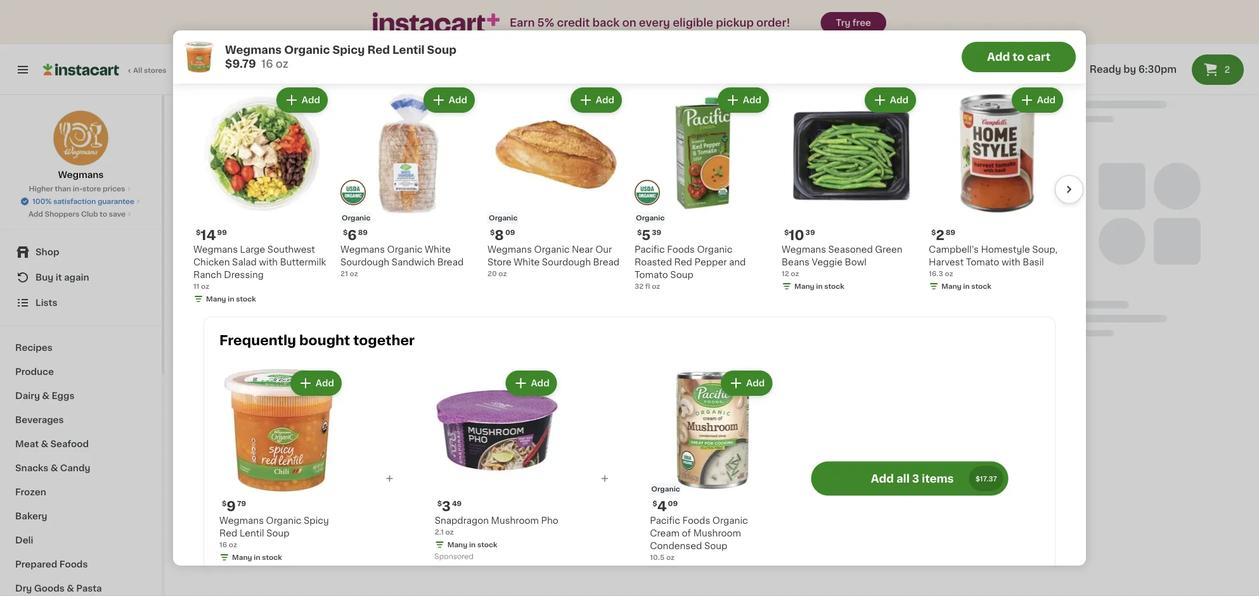 Task type: locate. For each thing, give the bounding box(es) containing it.
club
[[81, 211, 98, 218]]

oz right 11 at the top left of page
[[201, 283, 209, 290]]

& for snacks
[[51, 464, 58, 473]]

red inside the wegmans organic spicy red lentil soup 16 oz
[[219, 529, 237, 538]]

higher than in-store prices
[[29, 185, 125, 192]]

1 horizontal spatial 16
[[261, 59, 273, 69]]

wegmans up beans
[[782, 245, 826, 254]]

add to cart
[[987, 52, 1050, 62]]

1 horizontal spatial red
[[367, 45, 390, 55]]

fl
[[645, 283, 650, 290]]

oz right 20
[[499, 270, 507, 277]]

frozen link
[[8, 481, 154, 505]]

2 89 from the left
[[946, 229, 955, 236]]

product group containing 10
[[782, 85, 919, 294]]

wegmans up the chicken
[[193, 245, 238, 254]]

ready
[[1090, 65, 1121, 74]]

oz inside wegmans organic white sourdough sandwich bread 21 oz
[[350, 270, 358, 277]]

with down large
[[259, 258, 278, 267]]

1 horizontal spatial bread
[[593, 258, 619, 267]]

$ inside $ 6 89
[[343, 229, 348, 236]]

1 horizontal spatial 09
[[668, 501, 678, 508]]

item carousel region
[[193, 80, 1083, 312]]

11
[[193, 283, 199, 290]]

$ inside $ 14 99
[[196, 229, 201, 236]]

wegmans inside wegmans organic near our store white sourdough bread 20 oz
[[488, 245, 532, 254]]

with inside wegmans large southwest chicken salad with buttermilk ranch dressing 11 oz
[[259, 258, 278, 267]]

1 horizontal spatial to
[[1013, 52, 1025, 62]]

harvest
[[929, 258, 964, 267]]

wegmans up $9.79
[[225, 45, 282, 55]]

red inside wegmans organic spicy red lentil soup $9.79 16 oz
[[367, 45, 390, 55]]

with inside the campbell's homestyle soup, harvest tomato with basil 16.3 oz
[[1002, 258, 1020, 267]]

wegmans up higher than in-store prices link
[[58, 171, 104, 179]]

2 button
[[1192, 55, 1244, 85]]

of
[[682, 529, 691, 538]]

lentil down 'express icon'
[[392, 45, 425, 55]]

1 vertical spatial 09
[[668, 501, 678, 508]]

89 for 2
[[946, 229, 955, 236]]

39 inside $ 5 39
[[652, 229, 661, 236]]

stock down veggie
[[824, 283, 844, 290]]

dairy
[[15, 392, 40, 401]]

0 vertical spatial 09
[[505, 229, 515, 236]]

wegmans for wegmans organic spicy red lentil soup 16 oz
[[219, 517, 264, 526]]

wegmans inside the wegmans organic spicy red lentil soup 16 oz
[[219, 517, 264, 526]]

many down the 16.3
[[941, 283, 962, 290]]

$ 10 39
[[784, 229, 815, 242]]

order!
[[756, 17, 790, 28]]

oz inside the campbell's homestyle soup, harvest tomato with basil 16.3 oz
[[945, 270, 953, 277]]

$ inside $ 2 89
[[931, 229, 936, 236]]

items
[[922, 474, 954, 484]]

1 89 from the left
[[358, 229, 368, 236]]

1 sourdough from the left
[[340, 258, 389, 267]]

in for 4
[[685, 567, 691, 574]]

1 vertical spatial white
[[514, 258, 540, 267]]

item badge image
[[340, 180, 366, 205], [635, 180, 660, 205]]

$ 4 09
[[653, 500, 678, 513]]

wegmans inside wegmans organic spicy red lentil soup $9.79 16 oz
[[225, 45, 282, 55]]

0 vertical spatial spicy
[[332, 45, 365, 55]]

0 horizontal spatial 89
[[358, 229, 368, 236]]

1 vertical spatial spicy
[[304, 517, 329, 526]]

wegmans large southwest chicken salad with buttermilk ranch dressing 11 oz
[[193, 245, 326, 290]]

soup inside the wegmans organic spicy red lentil soup 16 oz
[[266, 529, 290, 538]]

$ up 21
[[343, 229, 348, 236]]

shoppers
[[45, 211, 79, 218]]

$ for 9
[[222, 501, 227, 508]]

4
[[657, 500, 667, 513]]

1 horizontal spatial tomato
[[966, 258, 999, 267]]

stock down the campbell's homestyle soup, harvest tomato with basil 16.3 oz
[[971, 283, 991, 290]]

1 vertical spatial red
[[674, 258, 692, 267]]

you
[[271, 50, 297, 64]]

soup,
[[1032, 245, 1058, 254]]

1 item badge image from the left
[[340, 180, 366, 205]]

0 horizontal spatial 3
[[442, 500, 451, 513]]

0 vertical spatial 2
[[1225, 65, 1230, 74]]

$ inside $ 10 39
[[784, 229, 789, 236]]

$ 6 89
[[343, 229, 368, 242]]

foods up dry goods & pasta link on the left bottom of the page
[[59, 560, 88, 569]]

mushroom inside snapdragon mushroom pho 2.1 oz
[[491, 517, 539, 526]]

oz inside wegmans organic near our store white sourdough bread 20 oz
[[499, 270, 507, 277]]

to
[[1013, 52, 1025, 62], [100, 211, 107, 218]]

spicy
[[332, 45, 365, 55], [304, 517, 329, 526]]

in up sponsored badge "image"
[[469, 542, 476, 549]]

stock down snapdragon mushroom pho 2.1 oz
[[477, 542, 497, 549]]

1 horizontal spatial 3
[[912, 474, 919, 484]]

wegmans logo image
[[53, 110, 109, 166]]

red
[[367, 45, 390, 55], [674, 258, 692, 267], [219, 529, 237, 538]]

instacart logo image
[[43, 62, 119, 77]]

oz right 12
[[791, 270, 799, 277]]

foods up roasted
[[667, 245, 695, 254]]

many in stock up sponsored badge "image"
[[447, 542, 497, 549]]

bought
[[299, 334, 350, 347]]

oz inside pacific foods organic cream of mushroom condensed soup 10.5 oz
[[666, 554, 675, 561]]

wegmans for wegmans organic near our store white sourdough bread 20 oz
[[488, 245, 532, 254]]

1 vertical spatial tomato
[[635, 271, 668, 280]]

2 bread from the left
[[593, 258, 619, 267]]

0 vertical spatial white
[[425, 245, 451, 254]]

in
[[816, 283, 823, 290], [963, 283, 970, 290], [228, 296, 234, 303], [469, 542, 476, 549], [254, 554, 260, 561], [685, 567, 691, 574]]

pacific
[[635, 245, 665, 254], [650, 517, 680, 526]]

3
[[912, 474, 919, 484], [442, 500, 451, 513]]

seasoned
[[828, 245, 873, 254]]

oz right for
[[276, 59, 289, 69]]

1 vertical spatial foods
[[683, 517, 710, 526]]

& for meat
[[41, 440, 48, 449]]

bread down our
[[593, 258, 619, 267]]

1 horizontal spatial 89
[[946, 229, 955, 236]]

1 vertical spatial mushroom
[[693, 529, 741, 538]]

many down beans
[[794, 283, 814, 290]]

1 vertical spatial 2
[[936, 229, 945, 242]]

bread
[[437, 258, 464, 267], [593, 258, 619, 267]]

white right store
[[514, 258, 540, 267]]

in for 14
[[228, 296, 234, 303]]

guarantee
[[98, 198, 134, 205]]

add to cart button
[[962, 42, 1076, 72]]

0 vertical spatial red
[[367, 45, 390, 55]]

many down 10.5
[[663, 567, 683, 574]]

89 up campbell's
[[946, 229, 955, 236]]

$ left 99
[[196, 229, 201, 236]]

dressing
[[224, 271, 264, 280]]

$ for 14
[[196, 229, 201, 236]]

many in stock down harvest
[[941, 283, 991, 290]]

wegmans down $ 9 79
[[219, 517, 264, 526]]

0 vertical spatial to
[[1013, 52, 1025, 62]]

stock down pacific foods organic cream of mushroom condensed soup 10.5 oz
[[693, 567, 713, 574]]

wegmans for wegmans large southwest chicken salad with buttermilk ranch dressing 11 oz
[[193, 245, 238, 254]]

many for 3
[[447, 542, 467, 549]]

0 horizontal spatial 2
[[936, 229, 945, 242]]

pickup
[[936, 65, 969, 74]]

1 vertical spatial 16
[[219, 542, 227, 549]]

0 horizontal spatial sourdough
[[340, 258, 389, 267]]

add button for 8
[[572, 89, 621, 112]]

1 with from the left
[[259, 258, 278, 267]]

2 horizontal spatial red
[[674, 258, 692, 267]]

pacific foods organic cream of mushroom condensed soup 10.5 oz
[[650, 517, 748, 561]]

save
[[109, 211, 126, 218]]

$ up campbell's
[[931, 229, 936, 236]]

& right meat
[[41, 440, 48, 449]]

product group containing 8
[[488, 85, 624, 279]]

16 down 9
[[219, 542, 227, 549]]

with
[[259, 258, 278, 267], [1002, 258, 1020, 267]]

wegmans down $ 8 09
[[488, 245, 532, 254]]

0 horizontal spatial 16
[[219, 542, 227, 549]]

stock for 9
[[262, 554, 282, 561]]

salad
[[232, 258, 257, 267]]

dry goods & pasta
[[15, 585, 102, 593]]

many in stock down the wegmans organic spicy red lentil soup 16 oz
[[232, 554, 282, 561]]

in down veggie
[[816, 283, 823, 290]]

buttermilk
[[280, 258, 326, 267]]

soup inside pacific foods organic cream of mushroom condensed soup 10.5 oz
[[704, 542, 727, 551]]

1 vertical spatial pacific
[[650, 517, 680, 526]]

09 right '8'
[[505, 229, 515, 236]]

0 horizontal spatial white
[[425, 245, 451, 254]]

in for 3
[[469, 542, 476, 549]]

0 vertical spatial tomato
[[966, 258, 999, 267]]

wegmans inside wegmans large southwest chicken salad with buttermilk ranch dressing 11 oz
[[193, 245, 238, 254]]

oz down 'condensed'
[[666, 554, 675, 561]]

$17.37
[[975, 475, 997, 482]]

bread inside wegmans organic white sourdough sandwich bread 21 oz
[[437, 258, 464, 267]]

pacific up roasted
[[635, 245, 665, 254]]

$ for 5
[[637, 229, 642, 236]]

1 vertical spatial lentil
[[240, 529, 264, 538]]

$ inside $ 5 39
[[637, 229, 642, 236]]

wegmans
[[225, 45, 282, 55], [58, 171, 104, 179], [193, 245, 238, 254], [340, 245, 385, 254], [488, 245, 532, 254], [782, 245, 826, 254], [219, 517, 264, 526]]

stock down the wegmans organic spicy red lentil soup 16 oz
[[262, 554, 282, 561]]

tomato down homestyle at top right
[[966, 258, 999, 267]]

southwest
[[267, 245, 315, 254]]

deli link
[[8, 529, 154, 553]]

2 vertical spatial red
[[219, 529, 237, 538]]

39 right 10
[[806, 229, 815, 236]]

many in stock for 2
[[941, 283, 991, 290]]

product group containing 9
[[219, 368, 344, 566]]

&
[[42, 392, 49, 401], [41, 440, 48, 449], [51, 464, 58, 473], [67, 585, 74, 593]]

item badge image for 5
[[635, 180, 660, 205]]

meat & seafood link
[[8, 432, 154, 456]]

green
[[875, 245, 903, 254]]

1 horizontal spatial item badge image
[[635, 180, 660, 205]]

item badge image for 6
[[340, 180, 366, 205]]

earn 5% credit back on every eligible pickup order!
[[510, 17, 790, 28]]

foods up "of"
[[683, 517, 710, 526]]

many in stock for 9
[[232, 554, 282, 561]]

many in stock down 'condensed'
[[663, 567, 713, 574]]

1 horizontal spatial with
[[1002, 258, 1020, 267]]

$ 3 49
[[437, 500, 462, 513]]

veggie
[[812, 258, 843, 267]]

1 horizontal spatial 2
[[1225, 65, 1230, 74]]

product group containing 5
[[635, 85, 772, 292]]

stock for 14
[[236, 296, 256, 303]]

& for dairy
[[42, 392, 49, 401]]

0 vertical spatial 3
[[912, 474, 919, 484]]

wegmans for wegmans organic white sourdough sandwich bread 21 oz
[[340, 245, 385, 254]]

stock for 3
[[477, 542, 497, 549]]

wegmans organic spicy red lentil soup 16 oz
[[219, 517, 329, 549]]

and
[[729, 258, 746, 267]]

2 sourdough from the left
[[542, 258, 591, 267]]

soup inside pacific foods organic roasted red pepper and tomato soup 32 fl oz
[[670, 271, 693, 280]]

add shoppers club to save link
[[28, 209, 133, 219]]

to left save
[[100, 211, 107, 218]]

$ up store
[[490, 229, 495, 236]]

0 horizontal spatial 09
[[505, 229, 515, 236]]

1 horizontal spatial white
[[514, 258, 540, 267]]

wegmans inside wegmans organic white sourdough sandwich bread 21 oz
[[340, 245, 385, 254]]

pacific inside pacific foods organic cream of mushroom condensed soup 10.5 oz
[[650, 517, 680, 526]]

0 horizontal spatial to
[[100, 211, 107, 218]]

pacific inside pacific foods organic roasted red pepper and tomato soup 32 fl oz
[[635, 245, 665, 254]]

1 39 from the left
[[652, 229, 661, 236]]

2 item badge image from the left
[[635, 180, 660, 205]]

oz inside wegmans seasoned green beans veggie bowl 12 oz
[[791, 270, 799, 277]]

39
[[652, 229, 661, 236], [806, 229, 815, 236]]

eligible
[[673, 17, 713, 28]]

39 for 10
[[806, 229, 815, 236]]

organic inside pacific foods organic roasted red pepper and tomato soup 32 fl oz
[[697, 245, 733, 254]]

oz right fl
[[652, 283, 660, 290]]

seafood
[[50, 440, 89, 449]]

wegmans inside wegmans seasoned green beans veggie bowl 12 oz
[[782, 245, 826, 254]]

6
[[348, 229, 357, 242]]

sourdough down near
[[542, 258, 591, 267]]

2 with from the left
[[1002, 258, 1020, 267]]

89 inside $ 6 89
[[358, 229, 368, 236]]

add
[[987, 52, 1010, 62], [302, 96, 320, 105], [449, 96, 467, 105], [596, 96, 614, 105], [743, 96, 761, 105], [890, 96, 909, 105], [1037, 96, 1056, 105], [28, 211, 43, 218], [316, 379, 334, 388], [531, 379, 549, 388], [746, 379, 765, 388], [871, 474, 894, 484]]

0 horizontal spatial with
[[259, 258, 278, 267]]

goods
[[34, 585, 65, 593]]

organic inside wegmans organic spicy red lentil soup $9.79 16 oz
[[284, 45, 330, 55]]

view
[[1031, 65, 1054, 74]]

& left eggs
[[42, 392, 49, 401]]

0 horizontal spatial spicy
[[304, 517, 329, 526]]

lentil inside wegmans organic spicy red lentil soup $9.79 16 oz
[[392, 45, 425, 55]]

all
[[896, 474, 910, 484]]

0 vertical spatial mushroom
[[491, 517, 539, 526]]

0 horizontal spatial lentil
[[240, 529, 264, 538]]

$ up cream
[[653, 501, 657, 508]]

0 vertical spatial 16
[[261, 59, 273, 69]]

wegmans organic near our store white sourdough bread 20 oz
[[488, 245, 619, 277]]

spicy inside the wegmans organic spicy red lentil soup 16 oz
[[304, 517, 329, 526]]

many in stock
[[794, 283, 844, 290], [941, 283, 991, 290], [206, 296, 256, 303], [447, 542, 497, 549], [232, 554, 282, 561], [663, 567, 713, 574]]

1 horizontal spatial lentil
[[392, 45, 425, 55]]

wegmans for wegmans
[[58, 171, 104, 179]]

3 left 49
[[442, 500, 451, 513]]

89 inside $ 2 89
[[946, 229, 955, 236]]

$ inside $ 4 09
[[653, 501, 657, 508]]

back
[[592, 17, 620, 28]]

item badge image up 5
[[635, 180, 660, 205]]

0 horizontal spatial item badge image
[[340, 180, 366, 205]]

in down 'condensed'
[[685, 567, 691, 574]]

sponsored badge image
[[435, 554, 473, 561]]

our
[[595, 245, 612, 254]]

$ up roasted
[[637, 229, 642, 236]]

in for 10
[[816, 283, 823, 290]]

many in stock for 3
[[447, 542, 497, 549]]

lentil
[[392, 45, 425, 55], [240, 529, 264, 538]]

$ for 6
[[343, 229, 348, 236]]

foods for of
[[683, 517, 710, 526]]

16 right $9.79
[[261, 59, 273, 69]]

add button for 10
[[866, 89, 915, 112]]

2 39 from the left
[[806, 229, 815, 236]]

many for 9
[[232, 554, 252, 561]]

oz inside wegmans large southwest chicken salad with buttermilk ranch dressing 11 oz
[[201, 283, 209, 290]]

0 horizontal spatial red
[[219, 529, 237, 538]]

39 right 5
[[652, 229, 661, 236]]

oz right 2.1
[[445, 529, 454, 536]]

spicy inside wegmans organic spicy red lentil soup $9.79 16 oz
[[332, 45, 365, 55]]

& left pasta
[[67, 585, 74, 593]]

product group
[[193, 85, 330, 307], [340, 85, 477, 279], [488, 85, 624, 279], [635, 85, 772, 292], [782, 85, 919, 294], [929, 85, 1066, 294], [219, 368, 344, 566], [435, 368, 560, 564], [650, 368, 775, 590]]

3 right the all
[[912, 474, 919, 484]]

try
[[836, 18, 850, 27]]

$ left 49
[[437, 501, 442, 508]]

0 horizontal spatial mushroom
[[491, 517, 539, 526]]

$ for 2
[[931, 229, 936, 236]]

1 horizontal spatial 39
[[806, 229, 815, 236]]

0 horizontal spatial tomato
[[635, 271, 668, 280]]

many up sponsored badge "image"
[[447, 542, 467, 549]]

higher than in-store prices link
[[29, 184, 133, 194]]

many for 4
[[663, 567, 683, 574]]

tomato inside pacific foods organic roasted red pepper and tomato soup 32 fl oz
[[635, 271, 668, 280]]

09 inside $ 8 09
[[505, 229, 515, 236]]

white up sandwich
[[425, 245, 451, 254]]

many
[[794, 283, 814, 290], [941, 283, 962, 290], [206, 296, 226, 303], [447, 542, 467, 549], [232, 554, 252, 561], [663, 567, 683, 574]]

to up farm
[[1013, 52, 1025, 62]]

with down homestyle at top right
[[1002, 258, 1020, 267]]

1 bread from the left
[[437, 258, 464, 267]]

$ up beans
[[784, 229, 789, 236]]

oz down harvest
[[945, 270, 953, 277]]

$
[[196, 229, 201, 236], [343, 229, 348, 236], [490, 229, 495, 236], [637, 229, 642, 236], [784, 229, 789, 236], [931, 229, 936, 236], [222, 501, 227, 508], [437, 501, 442, 508], [653, 501, 657, 508]]

product group containing 14
[[193, 85, 330, 307]]

dairy & eggs link
[[8, 384, 154, 408]]

1 vertical spatial 3
[[442, 500, 451, 513]]

campbell's
[[929, 245, 979, 254]]

many down the 'ranch'
[[206, 296, 226, 303]]

1 horizontal spatial spicy
[[332, 45, 365, 55]]

pacific up cream
[[650, 517, 680, 526]]

sourdough up 21
[[340, 258, 389, 267]]

in down the wegmans organic spicy red lentil soup 16 oz
[[254, 554, 260, 561]]

$ left 79
[[222, 501, 227, 508]]

snacks & candy
[[15, 464, 90, 473]]

many in stock down veggie
[[794, 283, 844, 290]]

with for 2
[[1002, 258, 1020, 267]]

& left candy at the bottom of page
[[51, 464, 58, 473]]

$ inside $ 8 09
[[490, 229, 495, 236]]

stock down dressing
[[236, 296, 256, 303]]

mushroom right "of"
[[693, 529, 741, 538]]

organic inside the wegmans organic spicy red lentil soup 16 oz
[[266, 517, 301, 526]]

bread right sandwich
[[437, 258, 464, 267]]

lentil down 79
[[240, 529, 264, 538]]

tomato up fl
[[635, 271, 668, 280]]

lentil inside the wegmans organic spicy red lentil soup 16 oz
[[240, 529, 264, 538]]

sourdough inside wegmans organic near our store white sourdough bread 20 oz
[[542, 258, 591, 267]]

soup
[[427, 45, 456, 55], [670, 271, 693, 280], [266, 529, 290, 538], [704, 542, 727, 551]]

09 for 8
[[505, 229, 515, 236]]

pho
[[541, 517, 558, 526]]

foods inside pacific foods organic cream of mushroom condensed soup 10.5 oz
[[683, 517, 710, 526]]

$ for 10
[[784, 229, 789, 236]]

None search field
[[181, 52, 709, 87]]

2 vertical spatial foods
[[59, 560, 88, 569]]

oz down $ 9 79
[[229, 542, 237, 549]]

0 vertical spatial pacific
[[635, 245, 665, 254]]

1 horizontal spatial sourdough
[[542, 258, 591, 267]]

in down dressing
[[228, 296, 234, 303]]

89 right the "6"
[[358, 229, 368, 236]]

oz right 21
[[350, 270, 358, 277]]

0 vertical spatial lentil
[[392, 45, 425, 55]]

sourdough
[[340, 258, 389, 267], [542, 258, 591, 267]]

many in stock down dressing
[[206, 296, 256, 303]]

$ inside "$ 3 49"
[[437, 501, 442, 508]]

item badge image up the "6"
[[340, 180, 366, 205]]

2.1
[[435, 529, 444, 536]]

white inside wegmans organic near our store white sourdough bread 20 oz
[[514, 258, 540, 267]]

0 vertical spatial foods
[[667, 245, 695, 254]]

0 horizontal spatial 39
[[652, 229, 661, 236]]

soup inside wegmans organic spicy red lentil soup $9.79 16 oz
[[427, 45, 456, 55]]

wegmans down $ 6 89
[[340, 245, 385, 254]]

foods inside pacific foods organic roasted red pepper and tomato soup 32 fl oz
[[667, 245, 695, 254]]

in down harvest
[[963, 283, 970, 290]]

lentil for wegmans organic spicy red lentil soup 16 oz
[[240, 529, 264, 538]]

39 inside $ 10 39
[[806, 229, 815, 236]]

mushroom left 'pho'
[[491, 517, 539, 526]]

in for 2
[[963, 283, 970, 290]]

09 inside $ 4 09
[[668, 501, 678, 508]]

0 horizontal spatial bread
[[437, 258, 464, 267]]

1 horizontal spatial mushroom
[[693, 529, 741, 538]]

many down the wegmans organic spicy red lentil soup 16 oz
[[232, 554, 252, 561]]

09 right 4
[[668, 501, 678, 508]]

farm
[[1004, 65, 1028, 74]]

$ inside $ 9 79
[[222, 501, 227, 508]]



Task type: vqa. For each thing, say whether or not it's contained in the screenshot.
$ within the $ 14 99
yes



Task type: describe. For each thing, give the bounding box(es) containing it.
wegmans organic spicy red lentil soup $9.79 16 oz
[[225, 45, 456, 69]]

5%
[[537, 17, 554, 28]]

with for 14
[[259, 258, 278, 267]]

$ for 8
[[490, 229, 495, 236]]

prepared foods link
[[8, 553, 154, 577]]

pickup at 100 farm view
[[936, 65, 1054, 74]]

large
[[240, 245, 265, 254]]

many in stock for 14
[[206, 296, 256, 303]]

bakery link
[[8, 505, 154, 529]]

sourdough inside wegmans organic white sourdough sandwich bread 21 oz
[[340, 258, 389, 267]]

pacific for roasted
[[635, 245, 665, 254]]

many for 10
[[794, 283, 814, 290]]

beverages link
[[8, 408, 154, 432]]

$ 5 39
[[637, 229, 661, 242]]

$ 14 99
[[196, 229, 227, 242]]

every
[[639, 17, 670, 28]]

mushroom inside pacific foods organic cream of mushroom condensed soup 10.5 oz
[[693, 529, 741, 538]]

add inside button
[[987, 52, 1010, 62]]

add all 3 items
[[871, 474, 954, 484]]

wegmans for wegmans organic spicy red lentil soup $9.79 16 oz
[[225, 45, 282, 55]]

9
[[227, 500, 236, 513]]

89 for 6
[[358, 229, 368, 236]]

deli
[[15, 536, 33, 545]]

ranch
[[193, 271, 222, 280]]

ready by 6:30pm
[[1090, 65, 1177, 74]]

wegmans link
[[53, 110, 109, 181]]

in-
[[73, 185, 82, 192]]

pacific foods organic roasted red pepper and tomato soup 32 fl oz
[[635, 245, 746, 290]]

product group containing 3
[[435, 368, 560, 564]]

$ 8 09
[[490, 229, 515, 242]]

2 inside product group
[[936, 229, 945, 242]]

prepared
[[15, 560, 57, 569]]

many for 2
[[941, 283, 962, 290]]

white inside wegmans organic white sourdough sandwich bread 21 oz
[[425, 245, 451, 254]]

wegmans organic white sourdough sandwich bread 21 oz
[[340, 245, 464, 277]]

spo nsored
[[1017, 53, 1066, 61]]

1 vertical spatial to
[[100, 211, 107, 218]]

buy it again
[[36, 273, 89, 282]]

frozen
[[15, 488, 46, 497]]

red for wegmans organic spicy red lentil soup $9.79 16 oz
[[367, 45, 390, 55]]

sandwich
[[392, 258, 435, 267]]

meat & seafood
[[15, 440, 89, 449]]

pacific for cream
[[650, 517, 680, 526]]

foods for red
[[667, 245, 695, 254]]

to inside button
[[1013, 52, 1025, 62]]

oz inside the wegmans organic spicy red lentil soup 16 oz
[[229, 542, 237, 549]]

product group containing 4
[[650, 368, 775, 590]]

at
[[972, 65, 981, 74]]

dairy & eggs
[[15, 392, 74, 401]]

product group containing 6
[[340, 85, 477, 279]]

many in stock for 10
[[794, 283, 844, 290]]

homestyle
[[981, 245, 1030, 254]]

oz inside pacific foods organic roasted red pepper and tomato soup 32 fl oz
[[652, 283, 660, 290]]

express icon image
[[373, 12, 500, 33]]

100% satisfaction guarantee
[[32, 198, 134, 205]]

spicy for wegmans organic spicy red lentil soup $9.79 16 oz
[[332, 45, 365, 55]]

snapdragon mushroom pho 2.1 oz
[[435, 517, 558, 536]]

add button for 14
[[278, 89, 327, 112]]

organic inside pacific foods organic cream of mushroom condensed soup 10.5 oz
[[712, 517, 748, 526]]

3 inside product group
[[442, 500, 451, 513]]

add button for 2
[[1013, 89, 1062, 112]]

pickup at 100 farm view button
[[915, 52, 1054, 87]]

basil
[[1023, 258, 1044, 267]]

add button for 9
[[291, 372, 340, 395]]

spo
[[1017, 53, 1035, 61]]

add button for 5
[[719, 89, 768, 112]]

than
[[55, 185, 71, 192]]

recipes
[[15, 344, 52, 353]]

79
[[237, 501, 246, 508]]

bread inside wegmans organic near our store white sourdough bread 20 oz
[[593, 258, 619, 267]]

100
[[984, 65, 1001, 74]]

8
[[495, 229, 504, 242]]

produce
[[15, 368, 54, 377]]

together
[[353, 334, 415, 347]]

all
[[133, 67, 142, 74]]

meat
[[15, 440, 39, 449]]

red inside pacific foods organic roasted red pepper and tomato soup 32 fl oz
[[674, 258, 692, 267]]

organic inside wegmans organic near our store white sourdough bread 20 oz
[[534, 245, 570, 254]]

it
[[56, 273, 62, 282]]

organic inside wegmans organic white sourdough sandwich bread 21 oz
[[387, 245, 423, 254]]

stores
[[144, 67, 167, 74]]

stock for 4
[[693, 567, 713, 574]]

beverages
[[15, 416, 64, 425]]

earn
[[510, 17, 535, 28]]

satisfaction
[[53, 198, 96, 205]]

all stores
[[133, 67, 167, 74]]

$ 2 89
[[931, 229, 955, 242]]

snapdragon
[[435, 517, 489, 526]]

again
[[64, 273, 89, 282]]

red for wegmans organic spicy red lentil soup 16 oz
[[219, 529, 237, 538]]

shop link
[[8, 240, 154, 265]]

bakery
[[15, 512, 47, 521]]

09 for 4
[[668, 501, 678, 508]]

wegmans for wegmans seasoned green beans veggie bowl 12 oz
[[782, 245, 826, 254]]

in for 9
[[254, 554, 260, 561]]

5
[[642, 229, 651, 242]]

add shoppers club to save
[[28, 211, 126, 218]]

add button for 6
[[425, 89, 474, 112]]

many for 14
[[206, 296, 226, 303]]

candy
[[60, 464, 90, 473]]

stock for 2
[[971, 283, 991, 290]]

spicy for wegmans organic spicy red lentil soup 16 oz
[[304, 517, 329, 526]]

oz inside wegmans organic spicy red lentil soup $9.79 16 oz
[[276, 59, 289, 69]]

recipes link
[[8, 336, 154, 360]]

cream
[[650, 529, 680, 538]]

beans
[[782, 258, 809, 267]]

free
[[853, 18, 871, 27]]

lentil for wegmans organic spicy red lentil soup $9.79 16 oz
[[392, 45, 425, 55]]

stock for 10
[[824, 283, 844, 290]]

12
[[782, 270, 789, 277]]

oz inside snapdragon mushroom pho 2.1 oz
[[445, 529, 454, 536]]

prices
[[103, 185, 125, 192]]

product group containing 2
[[929, 85, 1066, 294]]

add button for 4
[[722, 372, 771, 395]]

on
[[622, 17, 636, 28]]

roasted
[[635, 258, 672, 267]]

condensed
[[650, 542, 702, 551]]

pepper
[[695, 258, 727, 267]]

store
[[82, 185, 101, 192]]

shop
[[36, 248, 59, 257]]

2 inside button
[[1225, 65, 1230, 74]]

produce link
[[8, 360, 154, 384]]

$ for 4
[[653, 501, 657, 508]]

16 inside the wegmans organic spicy red lentil soup 16 oz
[[219, 542, 227, 549]]

10
[[789, 229, 804, 242]]

pickup
[[716, 17, 754, 28]]

buy it again link
[[8, 265, 154, 290]]

$ for 3
[[437, 501, 442, 508]]

many in stock for 4
[[663, 567, 713, 574]]

nsored
[[1035, 53, 1066, 61]]

16 inside wegmans organic spicy red lentil soup $9.79 16 oz
[[261, 59, 273, 69]]

tomato inside the campbell's homestyle soup, harvest tomato with basil 16.3 oz
[[966, 258, 999, 267]]

39 for 5
[[652, 229, 661, 236]]



